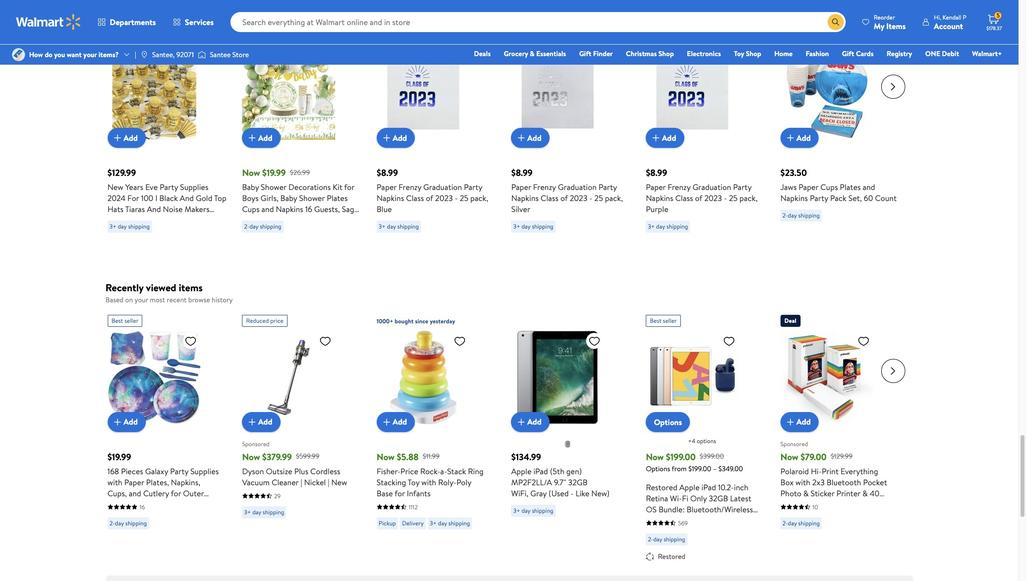 Task type: describe. For each thing, give the bounding box(es) containing it.
retina
[[646, 493, 669, 504]]

you
[[54, 50, 65, 60]]

0 vertical spatial toy
[[735, 49, 745, 59]]

add to favorites list, dyson outsize plus cordless vacuum cleaner | nickel | new image
[[319, 335, 332, 347]]

outsize
[[266, 466, 293, 477]]

next slide for recently viewed items list image
[[882, 359, 906, 383]]

$178.37
[[987, 25, 1003, 32]]

product group containing now $199.00
[[646, 311, 759, 563]]

services
[[185, 17, 214, 28]]

add to favorites list, apple ipad (5th gen) mp2f2ll/a 9.7" 32gb wifi, gray (used - like new) image
[[589, 335, 601, 347]]

day down vacuum
[[253, 508, 261, 516]]

add to favorites list, jaws paper cups plates and napkins party pack set, 60 count image
[[858, 51, 870, 63]]

3+ down silver
[[514, 222, 521, 231]]

$23.50 jaws paper cups plates and napkins party pack set, 60 count
[[781, 167, 897, 204]]

shipping down purple
[[667, 222, 689, 231]]

paper inside $23.50 jaws paper cups plates and napkins party pack set, 60 count
[[799, 182, 819, 193]]

dyson
[[242, 466, 264, 477]]

galaxy
[[145, 466, 168, 477]]

1 horizontal spatial print
[[850, 499, 867, 510]]

sheets
[[781, 499, 804, 510]]

$8.99 for $8.99 paper frenzy graduation party napkins class of 2023 - 25 pack, blue
[[377, 167, 398, 179]]

paper inside $19.99 168 pieces galaxy party supplies with paper plates, napkins, cups, and cutlery for outer space birthday party decorations (serves 24)
[[124, 477, 144, 488]]

product group containing now $79.00
[[781, 311, 894, 563]]

recent
[[167, 295, 187, 305]]

napkins for $8.99 paper frenzy graduation party napkins class of 2023 - 25 pack, blue
[[377, 193, 404, 204]]

shower right boys
[[261, 182, 287, 193]]

green
[[242, 215, 264, 226]]

supplies inside now $19.99 $26.99 baby shower decorations kit for boys girls, baby shower plates cups and napkins 16 guests, sage green neutral party paper plates tableware sets, baby shower party supplies
[[242, 237, 271, 248]]

paper frenzy graduation party napkins class of 2023 - 25 pack, purple image
[[646, 47, 740, 140]]

next slide for more items to explore list image
[[882, 75, 906, 99]]

shipping down wifi, gray
[[532, 506, 554, 515]]

plates inside $23.50 jaws paper cups plates and napkins party pack set, 60 count
[[840, 182, 861, 193]]

for inside now $19.99 $26.99 baby shower decorations kit for boys girls, baby shower plates cups and napkins 16 guests, sage green neutral party paper plates tableware sets, baby shower party supplies
[[344, 182, 355, 193]]

shower down guests,
[[316, 226, 342, 237]]

class for $8.99 paper frenzy graduation party napkins class of 2023 - 25 pack, purple
[[676, 193, 694, 204]]

do
[[45, 50, 52, 60]]

finder
[[594, 49, 613, 59]]

toy shop
[[735, 49, 762, 59]]

add to favorites list, paper frenzy graduation party napkins class of 2023 - 25 pack, purple image
[[724, 51, 736, 63]]

party inside $23.50 jaws paper cups plates and napkins party pack set, 60 count
[[810, 193, 829, 204]]

2023 for $8.99 paper frenzy graduation party napkins class of 2023 - 25 pack, purple
[[705, 193, 723, 204]]

shop for toy shop
[[746, 49, 762, 59]]

class for $8.99 paper frenzy graduation party napkins class of 2023 - 25 pack, silver
[[541, 193, 559, 204]]

items inside recently viewed items based on your most recent browse history
[[179, 281, 203, 294]]

toy inside now $5.88 $11.99 fisher-price rock-a-stack ring stacking toy with roly-poly base for infants
[[408, 477, 420, 488]]

shipping down '569'
[[664, 535, 686, 543]]

poly
[[457, 477, 472, 488]]

$79.00
[[801, 451, 827, 463]]

roly-
[[438, 477, 457, 488]]

92071
[[177, 50, 194, 60]]

napkins for $8.99 paper frenzy graduation party napkins class of 2023 - 25 pack, purple
[[646, 193, 674, 204]]

shipping down $23.50 jaws paper cups plates and napkins party pack set, 60 count on the top
[[799, 211, 820, 220]]

rock-
[[421, 466, 441, 477]]

and inside $19.99 168 pieces galaxy party supplies with paper plates, napkins, cups, and cutlery for outer space birthday party decorations (serves 24)
[[129, 488, 141, 499]]

- for $8.99 paper frenzy graduation party napkins class of 2023 - 25 pack, silver
[[590, 193, 593, 204]]

add for paper frenzy graduation party napkins class of 2023 - 25 pack, purple image
[[662, 132, 677, 143]]

registry
[[887, 49, 913, 59]]

1 vertical spatial $199.00
[[689, 464, 712, 474]]

cordless
[[311, 466, 341, 477]]

add to cart image for polaroid hi-print everything box with 2x3 bluetooth pocket photo & sticker printer & 40 sheets of ready-to-print paper
[[785, 416, 797, 428]]

seller for 168 pieces galaxy party supplies with paper plates, napkins, cups, and cutlery for outer space birthday party decorations (serves 24)
[[125, 316, 139, 325]]

$11.99
[[423, 451, 440, 461]]

space
[[108, 499, 128, 510]]

3+ right delivery
[[430, 519, 437, 527]]

santee
[[210, 50, 231, 60]]

grocery
[[504, 49, 529, 59]]

more
[[106, 6, 129, 20]]

yesterday
[[430, 317, 456, 325]]

napkins for $8.99 paper frenzy graduation party napkins class of 2023 - 25 pack, silver
[[512, 193, 539, 204]]

options inside now $199.00 $399.00 options from $199.00 – $349.00
[[646, 464, 671, 474]]

browse
[[188, 295, 210, 305]]

count
[[876, 193, 897, 204]]

best seller for options from $199.00 – $349.00
[[650, 316, 677, 325]]

stacking
[[377, 477, 406, 488]]

pack
[[831, 193, 847, 204]]

$8.99 paper frenzy graduation party napkins class of 2023 - 25 pack, purple
[[646, 167, 758, 215]]

christmas
[[626, 49, 657, 59]]

shipping down poly
[[449, 519, 470, 527]]

electronics
[[687, 49, 722, 59]]

a-
[[441, 466, 448, 477]]

fisher-
[[377, 466, 401, 477]]

supplies for $129.99
[[180, 182, 209, 193]]

stack
[[448, 466, 466, 477]]

(refurbished)
[[675, 526, 722, 537]]

best for 168 pieces galaxy party supplies with paper plates, napkins, cups, and cutlery for outer space birthday party decorations (serves 24)
[[112, 316, 123, 325]]

box
[[781, 477, 794, 488]]

add for the jaws paper cups plates and napkins party pack set, 60 count image
[[797, 132, 811, 143]]

hi,
[[935, 13, 942, 21]]

$134.99
[[512, 451, 541, 463]]

bought
[[395, 317, 414, 325]]

add to cart image for the new years eve party supplies 2024 for 100 i black and gold top hats tiaras and noise makers party favors image
[[112, 132, 124, 144]]

makers
[[185, 204, 210, 215]]

- for $8.99 paper frenzy graduation party napkins class of 2023 - 25 pack, purple
[[725, 193, 728, 204]]

apple ipad (5th gen) mp2f2ll/a 9.7" 32gb wifi, gray (used - like new) image
[[512, 331, 605, 424]]

guests,
[[314, 204, 340, 215]]

$19.99 168 pieces galaxy party supplies with paper plates, napkins, cups, and cutlery for outer space birthday party decorations (serves 24)
[[108, 451, 219, 521]]

registry link
[[883, 48, 917, 59]]

32gb inside restored apple ipad 10.2-inch retina wi-fi only 32gb latest os bundle: bluetooth/wireless airbuds by certified 2 day express (refurbished)
[[709, 493, 729, 504]]

decorations inside $19.99 168 pieces galaxy party supplies with paper plates, napkins, cups, and cutlery for outer space birthday party decorations (serves 24)
[[108, 510, 150, 521]]

base
[[377, 488, 393, 499]]

recently
[[106, 281, 144, 294]]

3+ day shipping for $8.99 paper frenzy graduation party napkins class of 2023 - 25 pack, blue
[[379, 222, 419, 231]]

set,
[[849, 193, 863, 204]]

noise
[[163, 204, 183, 215]]

gift finder
[[580, 49, 613, 59]]

of for $8.99 paper frenzy graduation party napkins class of 2023 - 25 pack, blue
[[426, 193, 434, 204]]

25 for $8.99 paper frenzy graduation party napkins class of 2023 - 25 pack, purple
[[730, 193, 738, 204]]

shipping down 10
[[799, 519, 820, 527]]

new years eve party supplies 2024 for 100 i black and gold top hats tiaras and noise makers party favors image
[[108, 47, 201, 140]]

now inside sponsored now $379.99 $599.99 dyson outsize plus cordless vacuum cleaner | nickel | new
[[242, 451, 260, 463]]

add for polaroid hi-print everything box with 2x3 bluetooth pocket photo & sticker printer & 40 sheets of ready-to-print paper
[[797, 416, 811, 427]]

deals
[[474, 49, 491, 59]]

0 vertical spatial $199.00
[[666, 451, 696, 463]]

how do you want your items?
[[29, 50, 119, 60]]

$129.99 inside sponsored now $79.00 $129.99 polaroid hi-print everything box with 2x3 bluetooth pocket photo & sticker printer & 40 sheets of ready-to-print paper
[[831, 451, 853, 461]]

25 for $8.99 paper frenzy graduation party napkins class of 2023 - 25 pack, blue
[[460, 193, 469, 204]]

3+ day shipping for $8.99 paper frenzy graduation party napkins class of 2023 - 25 pack, purple
[[648, 222, 689, 231]]

account
[[935, 20, 964, 31]]

0 vertical spatial print
[[822, 466, 839, 477]]

with inside sponsored now $79.00 $129.99 polaroid hi-print everything box with 2x3 bluetooth pocket photo & sticker printer & 40 sheets of ready-to-print paper
[[796, 477, 811, 488]]

polaroid hi-print everything box with 2x3 bluetooth pocket photo & sticker printer & 40 sheets of ready-to-print paper image
[[781, 331, 874, 424]]

2-day shipping down 'sheets' at the bottom of page
[[783, 519, 820, 527]]

(used
[[549, 488, 569, 499]]

reorder
[[874, 13, 896, 21]]

fi
[[683, 493, 689, 504]]

neutral
[[266, 215, 292, 226]]

services button
[[165, 10, 222, 34]]

add to favorites list, new years eve party supplies 2024 for 100 i black and gold top hats tiaras and noise makers party favors image
[[185, 51, 197, 63]]

dyson outsize plus cordless vacuum cleaner | nickel | new image
[[242, 331, 336, 424]]

ready-
[[816, 499, 840, 510]]

paper frenzy graduation party napkins class of 2023 - 25 pack, silver image
[[512, 47, 605, 140]]

$23.50
[[781, 167, 808, 179]]

product group containing $134.99
[[512, 311, 624, 563]]

cards
[[857, 49, 874, 59]]

baby right girls,
[[281, 193, 297, 204]]

2- down boys
[[244, 222, 250, 231]]

 image for santee store
[[198, 50, 206, 60]]

inch
[[735, 482, 749, 493]]

cups inside $23.50 jaws paper cups plates and napkins party pack set, 60 count
[[821, 182, 839, 193]]

ipad for restored
[[702, 482, 717, 493]]

santee, 92071
[[152, 50, 194, 60]]

black
[[159, 193, 178, 204]]

add button for polaroid hi-print everything box with 2x3 bluetooth pocket photo & sticker printer & 40 sheets of ready-to-print paper
[[781, 412, 819, 432]]

from
[[672, 464, 687, 474]]

paper inside $8.99 paper frenzy graduation party napkins class of 2023 - 25 pack, purple
[[646, 182, 666, 193]]

restored for restored apple ipad 10.2-inch retina wi-fi only 32gb latest os bundle: bluetooth/wireless airbuds by certified 2 day express (refurbished)
[[646, 482, 678, 493]]

gift for gift cards
[[843, 49, 855, 59]]

day down wifi, gray
[[522, 506, 531, 515]]

of for $8.99 paper frenzy graduation party napkins class of 2023 - 25 pack, silver
[[561, 193, 568, 204]]

since
[[415, 317, 429, 325]]

3+ day shipping right delivery
[[430, 519, 470, 527]]

nickel
[[304, 477, 326, 488]]

product group containing now $19.99
[[242, 27, 363, 249]]

add for paper frenzy graduation party napkins class of 2023 - 25 pack, silver image
[[528, 132, 542, 143]]

delivery
[[402, 519, 424, 527]]

add button for paper frenzy graduation party napkins class of 2023 - 25 pack, silver image
[[512, 128, 550, 148]]

day down 'sheets' at the bottom of page
[[789, 519, 797, 527]]

items?
[[99, 50, 119, 60]]

2 horizontal spatial &
[[863, 488, 868, 499]]

3+ down purple
[[648, 222, 655, 231]]

everything
[[841, 466, 879, 477]]

hi-
[[811, 466, 822, 477]]

pieces
[[121, 466, 143, 477]]

3+ down vacuum
[[244, 508, 251, 516]]

day down silver
[[522, 222, 531, 231]]

add to favorites list, fisher-price rock-a-stack ring stacking toy with roly-poly base for infants image
[[454, 335, 466, 347]]

now $5.88 $11.99 fisher-price rock-a-stack ring stacking toy with roly-poly base for infants
[[377, 451, 484, 499]]

best for options from $199.00 – $349.00
[[650, 316, 662, 325]]

party inside $8.99 paper frenzy graduation party napkins class of 2023 - 25 pack, purple
[[734, 182, 752, 193]]

space gray image
[[564, 440, 572, 448]]

day down space
[[115, 519, 124, 527]]

add to cart image for apple ipad (5th gen) mp2f2ll/a 9.7" 32gb wifi, gray (used - like new) image
[[516, 416, 528, 428]]

now for $199.00
[[646, 451, 664, 463]]

cups inside now $19.99 $26.99 baby shower decorations kit for boys girls, baby shower plates cups and napkins 16 guests, sage green neutral party paper plates tableware sets, baby shower party supplies
[[242, 204, 260, 215]]

day down blue
[[387, 222, 396, 231]]

paper inside $8.99 paper frenzy graduation party napkins class of 2023 - 25 pack, silver
[[512, 182, 532, 193]]

add for 168 pieces galaxy party supplies with paper plates, napkins, cups, and cutlery for outer space birthday party decorations (serves 24) image
[[124, 416, 138, 427]]

$8.99 paper frenzy graduation party napkins class of 2023 - 25 pack, blue
[[377, 167, 489, 215]]

add for fisher-price rock-a-stack ring stacking toy with roly-poly base for infants image
[[393, 416, 407, 427]]

tableware
[[242, 226, 277, 237]]

day
[[725, 515, 738, 526]]

new inside $129.99 new years eve party supplies 2024 for 100 i black and gold top hats tiaras and noise makers party favors 3+ day shipping
[[108, 182, 123, 193]]

frenzy for $8.99 paper frenzy graduation party napkins class of 2023 - 25 pack, blue
[[399, 182, 422, 193]]

now inside sponsored now $79.00 $129.99 polaroid hi-print everything box with 2x3 bluetooth pocket photo & sticker printer & 40 sheets of ready-to-print paper
[[781, 451, 799, 463]]

certified
[[685, 515, 717, 526]]

deals link
[[470, 48, 496, 59]]

gift cards
[[843, 49, 874, 59]]

gift for gift finder
[[580, 49, 592, 59]]

plates,
[[146, 477, 169, 488]]

search icon image
[[832, 18, 840, 26]]

cups,
[[108, 488, 127, 499]]

add button for the jaws paper cups plates and napkins party pack set, 60 count image
[[781, 128, 819, 148]]

apple for restored
[[680, 482, 700, 493]]

$599.99
[[296, 451, 320, 461]]

add to cart image for $8.99 paper frenzy graduation party napkins class of 2023 - 25 pack, purple
[[650, 132, 662, 144]]

boys
[[242, 193, 259, 204]]

jaws
[[781, 182, 797, 193]]

product group containing $129.99
[[108, 27, 228, 249]]

$8.99 paper frenzy graduation party napkins class of 2023 - 25 pack, silver
[[512, 167, 623, 215]]

airbuds
[[646, 515, 673, 526]]

gold
[[196, 193, 213, 204]]

new inside sponsored now $379.99 $599.99 dyson outsize plus cordless vacuum cleaner | nickel | new
[[332, 477, 347, 488]]



Task type: vqa. For each thing, say whether or not it's contained in the screenshot.
Departments Dropdown Button
yes



Task type: locate. For each thing, give the bounding box(es) containing it.
pack, left silver
[[471, 193, 489, 204]]

paper down pocket
[[869, 499, 889, 510]]

options inside "link"
[[654, 416, 683, 428]]

1 vertical spatial $129.99
[[831, 451, 853, 461]]

napkins inside $23.50 jaws paper cups plates and napkins party pack set, 60 count
[[781, 193, 809, 204]]

1 best seller from the left
[[112, 316, 139, 325]]

of right purple
[[696, 193, 703, 204]]

add button for fisher-price rock-a-stack ring stacking toy with roly-poly base for infants image
[[377, 412, 415, 432]]

25 inside $8.99 paper frenzy graduation party napkins class of 2023 - 25 pack, silver
[[595, 193, 604, 204]]

2 horizontal spatial 25
[[730, 193, 738, 204]]

baby left girls,
[[242, 182, 259, 193]]

569
[[678, 519, 688, 527]]

supplies down green
[[242, 237, 271, 248]]

add to cart image for $8.99 paper frenzy graduation party napkins class of 2023 - 25 pack, blue
[[381, 132, 393, 144]]

now inside now $19.99 $26.99 baby shower decorations kit for boys girls, baby shower plates cups and napkins 16 guests, sage green neutral party paper plates tableware sets, baby shower party supplies
[[242, 167, 260, 179]]

0 horizontal spatial 2023
[[436, 193, 453, 204]]

day left neutral
[[250, 222, 259, 231]]

2 horizontal spatial 2023
[[705, 193, 723, 204]]

grocery & essentials
[[504, 49, 567, 59]]

shipping
[[799, 211, 820, 220], [128, 222, 150, 231], [260, 222, 282, 231], [398, 222, 419, 231], [532, 222, 554, 231], [667, 222, 689, 231], [532, 506, 554, 515], [263, 508, 284, 516], [125, 519, 147, 527], [449, 519, 470, 527], [799, 519, 820, 527], [664, 535, 686, 543]]

options
[[697, 437, 717, 445]]

shipping down birthday
[[125, 519, 147, 527]]

frenzy inside the $8.99 paper frenzy graduation party napkins class of 2023 - 25 pack, blue
[[399, 182, 422, 193]]

add to cart image for 168 pieces galaxy party supplies with paper plates, napkins, cups, and cutlery for outer space birthday party decorations (serves 24) image
[[112, 416, 124, 428]]

product group containing $23.50
[[781, 27, 902, 249]]

paper left sage
[[314, 215, 334, 226]]

24)
[[179, 510, 191, 521]]

$5.88
[[397, 451, 419, 463]]

paper right jaws
[[799, 182, 819, 193]]

1 horizontal spatial best seller
[[650, 316, 677, 325]]

0 horizontal spatial 25
[[460, 193, 469, 204]]

for right base
[[395, 488, 405, 499]]

now inside now $5.88 $11.99 fisher-price rock-a-stack ring stacking toy with roly-poly base for infants
[[377, 451, 395, 463]]

2 best from the left
[[650, 316, 662, 325]]

Search search field
[[230, 12, 846, 32]]

$129.99 inside $129.99 new years eve party supplies 2024 for 100 i black and gold top hats tiaras and noise makers party favors 3+ day shipping
[[108, 167, 136, 179]]

0 horizontal spatial |
[[135, 50, 136, 60]]

add to favorites list, 168 pieces galaxy party supplies with paper plates, napkins, cups, and cutlery for outer space birthday party decorations (serves 24) image
[[185, 335, 197, 347]]

class right silver
[[541, 193, 559, 204]]

shower
[[261, 182, 287, 193], [299, 193, 325, 204], [316, 226, 342, 237]]

add for the new years eve party supplies 2024 for 100 i black and gold top hats tiaras and noise makers party favors image
[[124, 132, 138, 143]]

add to cart image
[[381, 132, 393, 144], [516, 132, 528, 144], [650, 132, 662, 144], [381, 416, 393, 428]]

recently viewed items based on your most recent browse history
[[106, 281, 233, 305]]

1 vertical spatial decorations
[[108, 510, 150, 521]]

add for apple ipad (5th gen) mp2f2ll/a 9.7" 32gb wifi, gray (used - like new) image
[[528, 416, 542, 427]]

of inside sponsored now $79.00 $129.99 polaroid hi-print everything box with 2x3 bluetooth pocket photo & sticker printer & 40 sheets of ready-to-print paper
[[806, 499, 814, 510]]

3 class from the left
[[676, 193, 694, 204]]

1 horizontal spatial cups
[[821, 182, 839, 193]]

items
[[131, 6, 155, 20], [179, 281, 203, 294]]

0 horizontal spatial sponsored
[[242, 440, 270, 448]]

add button for apple ipad (5th gen) mp2f2ll/a 9.7" 32gb wifi, gray (used - like new) image
[[512, 412, 550, 432]]

for left outer
[[171, 488, 181, 499]]

$8.99 inside $8.99 paper frenzy graduation party napkins class of 2023 - 25 pack, purple
[[646, 167, 668, 179]]

add button
[[108, 128, 146, 148], [242, 128, 281, 148], [377, 128, 415, 148], [512, 128, 550, 148], [646, 128, 685, 148], [781, 128, 819, 148], [108, 412, 146, 432], [242, 412, 281, 432], [377, 412, 415, 432], [512, 412, 550, 432], [781, 412, 819, 432]]

| right items?
[[135, 50, 136, 60]]

toy left rock-
[[408, 477, 420, 488]]

frenzy inside $8.99 paper frenzy graduation party napkins class of 2023 - 25 pack, purple
[[668, 182, 691, 193]]

one
[[926, 49, 941, 59]]

(serves
[[152, 510, 177, 521]]

restored apple ipad 10.2-inch retina wi-fi only 32gb latest os bundle: bluetooth/wireless airbuds by certified 2 day express (refurbished)
[[646, 482, 754, 537]]

3+ day shipping down silver
[[514, 222, 554, 231]]

2 horizontal spatial for
[[395, 488, 405, 499]]

items up browse
[[179, 281, 203, 294]]

2 pack, from the left
[[605, 193, 623, 204]]

ipad inside $134.99 apple ipad (5th gen) mp2f2ll/a 9.7" 32gb wifi, gray (used - like new)
[[534, 466, 548, 477]]

0 vertical spatial cups
[[821, 182, 839, 193]]

1 horizontal spatial with
[[422, 477, 437, 488]]

graduation inside $8.99 paper frenzy graduation party napkins class of 2023 - 25 pack, purple
[[693, 182, 732, 193]]

sage
[[342, 204, 359, 215]]

pack, for $8.99 paper frenzy graduation party napkins class of 2023 - 25 pack, purple
[[740, 193, 758, 204]]

options
[[654, 416, 683, 428], [646, 464, 671, 474]]

- for $8.99 paper frenzy graduation party napkins class of 2023 - 25 pack, blue
[[455, 193, 458, 204]]

paper left the plates,
[[124, 477, 144, 488]]

1 horizontal spatial 32gb
[[709, 493, 729, 504]]

1 horizontal spatial ipad
[[702, 482, 717, 493]]

add to cart image
[[112, 132, 124, 144], [246, 132, 258, 144], [785, 132, 797, 144], [112, 416, 124, 428], [246, 416, 258, 428], [516, 416, 528, 428], [785, 416, 797, 428]]

1 best from the left
[[112, 316, 123, 325]]

2 seller from the left
[[663, 316, 677, 325]]

0 horizontal spatial your
[[83, 50, 97, 60]]

0 horizontal spatial pack,
[[471, 193, 489, 204]]

25 inside the $8.99 paper frenzy graduation party napkins class of 2023 - 25 pack, blue
[[460, 193, 469, 204]]

2 $8.99 from the left
[[512, 167, 533, 179]]

1 horizontal spatial gift
[[843, 49, 855, 59]]

3+ day shipping for $8.99 paper frenzy graduation party napkins class of 2023 - 25 pack, silver
[[514, 222, 554, 231]]

with left '2x3'
[[796, 477, 811, 488]]

print down "$79.00"
[[822, 466, 839, 477]]

product group
[[108, 27, 228, 249], [242, 27, 363, 249], [377, 27, 498, 249], [512, 27, 632, 249], [646, 27, 767, 249], [781, 27, 902, 249], [108, 311, 220, 563], [242, 311, 355, 563], [377, 311, 490, 563], [512, 311, 624, 563], [646, 311, 759, 563], [781, 311, 894, 563]]

2023
[[436, 193, 453, 204], [570, 193, 588, 204], [705, 193, 723, 204]]

0 vertical spatial ipad
[[534, 466, 548, 477]]

walmart+
[[973, 49, 1003, 59]]

pack, inside $8.99 paper frenzy graduation party napkins class of 2023 - 25 pack, purple
[[740, 193, 758, 204]]

sponsored inside sponsored now $79.00 $129.99 polaroid hi-print everything box with 2x3 bluetooth pocket photo & sticker printer & 40 sheets of ready-to-print paper
[[781, 440, 809, 448]]

$199.00 left –
[[689, 464, 712, 474]]

pack, left jaws
[[740, 193, 758, 204]]

sponsored up "$79.00"
[[781, 440, 809, 448]]

class inside $8.99 paper frenzy graduation party napkins class of 2023 - 25 pack, purple
[[676, 193, 694, 204]]

0 vertical spatial options
[[654, 416, 683, 428]]

1 horizontal spatial best
[[650, 316, 662, 325]]

2023 inside $8.99 paper frenzy graduation party napkins class of 2023 - 25 pack, purple
[[705, 193, 723, 204]]

pack, inside the $8.99 paper frenzy graduation party napkins class of 2023 - 25 pack, blue
[[471, 193, 489, 204]]

& left 40 at bottom right
[[863, 488, 868, 499]]

class inside the $8.99 paper frenzy graduation party napkins class of 2023 - 25 pack, blue
[[406, 193, 424, 204]]

paper
[[377, 182, 397, 193], [512, 182, 532, 193], [646, 182, 666, 193], [799, 182, 819, 193], [314, 215, 334, 226], [124, 477, 144, 488], [869, 499, 889, 510]]

top
[[214, 193, 227, 204]]

10.2-
[[719, 482, 735, 493]]

–
[[713, 464, 717, 474]]

-
[[455, 193, 458, 204], [590, 193, 593, 204], [725, 193, 728, 204], [571, 488, 574, 499]]

0 vertical spatial items
[[131, 6, 155, 20]]

graduation inside the $8.99 paper frenzy graduation party napkins class of 2023 - 25 pack, blue
[[424, 182, 462, 193]]

1 horizontal spatial decorations
[[289, 182, 331, 193]]

options up from
[[654, 416, 683, 428]]

16 inside now $19.99 $26.99 baby shower decorations kit for boys girls, baby shower plates cups and napkins 16 guests, sage green neutral party paper plates tableware sets, baby shower party supplies
[[305, 204, 313, 215]]

1 class from the left
[[406, 193, 424, 204]]

0 vertical spatial 16
[[305, 204, 313, 215]]

best seller for 168 pieces galaxy party supplies with paper plates, napkins, cups, and cutlery for outer space birthday party decorations (serves 24)
[[112, 316, 139, 325]]

infants
[[407, 488, 431, 499]]

party inside $8.99 paper frenzy graduation party napkins class of 2023 - 25 pack, silver
[[599, 182, 617, 193]]

1 horizontal spatial &
[[804, 488, 809, 499]]

graduation for $8.99 paper frenzy graduation party napkins class of 2023 - 25 pack, silver
[[558, 182, 597, 193]]

and inside $23.50 jaws paper cups plates and napkins party pack set, 60 count
[[863, 182, 876, 193]]

2023 inside the $8.99 paper frenzy graduation party napkins class of 2023 - 25 pack, blue
[[436, 193, 453, 204]]

1 vertical spatial apple
[[680, 482, 700, 493]]

graduation for $8.99 paper frenzy graduation party napkins class of 2023 - 25 pack, blue
[[424, 182, 462, 193]]

best seller
[[112, 316, 139, 325], [650, 316, 677, 325]]

add button for 'dyson outsize plus cordless vacuum cleaner | nickel | new' image
[[242, 412, 281, 432]]

3+ day shipping down 29
[[244, 508, 284, 516]]

decorations inside now $19.99 $26.99 baby shower decorations kit for boys girls, baby shower plates cups and napkins 16 guests, sage green neutral party paper plates tableware sets, baby shower party supplies
[[289, 182, 331, 193]]

& inside 'link'
[[530, 49, 535, 59]]

0 vertical spatial new
[[108, 182, 123, 193]]

- inside $8.99 paper frenzy graduation party napkins class of 2023 - 25 pack, purple
[[725, 193, 728, 204]]

baby
[[242, 182, 259, 193], [281, 193, 297, 204], [297, 226, 314, 237]]

napkins inside $8.99 paper frenzy graduation party napkins class of 2023 - 25 pack, silver
[[512, 193, 539, 204]]

2023 for $8.99 paper frenzy graduation party napkins class of 2023 - 25 pack, blue
[[436, 193, 453, 204]]

paper frenzy graduation party napkins class of 2023 - 25 pack, blue image
[[377, 47, 470, 140]]

2-day shipping down airbuds
[[648, 535, 686, 543]]

2 vertical spatial supplies
[[191, 466, 219, 477]]

gen)
[[567, 466, 582, 477]]

toy shop link
[[730, 48, 766, 59]]

2 horizontal spatial class
[[676, 193, 694, 204]]

1 with from the left
[[108, 477, 122, 488]]

2-day shipping down space
[[110, 519, 147, 527]]

your right want
[[83, 50, 97, 60]]

1 vertical spatial toy
[[408, 477, 420, 488]]

2 gift from the left
[[843, 49, 855, 59]]

baby right sets,
[[297, 226, 314, 237]]

day right delivery
[[438, 519, 447, 527]]

walmart image
[[16, 14, 81, 30]]

pack, for $8.99 paper frenzy graduation party napkins class of 2023 - 25 pack, silver
[[605, 193, 623, 204]]

restored
[[646, 482, 678, 493], [658, 551, 686, 561]]

 image for how do you want your items?
[[12, 48, 25, 61]]

shop for christmas shop
[[659, 49, 674, 59]]

2 shop from the left
[[746, 49, 762, 59]]

32gb inside $134.99 apple ipad (5th gen) mp2f2ll/a 9.7" 32gb wifi, gray (used - like new)
[[569, 477, 588, 488]]

hi, kendall p account
[[935, 13, 967, 31]]

frenzy
[[399, 182, 422, 193], [534, 182, 556, 193], [668, 182, 691, 193]]

2 best seller from the left
[[650, 316, 677, 325]]

1 vertical spatial new
[[332, 477, 347, 488]]

for
[[344, 182, 355, 193], [171, 488, 181, 499], [395, 488, 405, 499]]

shipping down girls,
[[260, 222, 282, 231]]

ipad
[[534, 466, 548, 477], [702, 482, 717, 493]]

2 horizontal spatial |
[[328, 477, 330, 488]]

best
[[112, 316, 123, 325], [650, 316, 662, 325]]

frenzy for $8.99 paper frenzy graduation party napkins class of 2023 - 25 pack, purple
[[668, 182, 691, 193]]

express
[[646, 526, 673, 537]]

0 horizontal spatial seller
[[125, 316, 139, 325]]

add to favorites list, paper frenzy graduation party napkins class of 2023 - 25 pack, silver image
[[589, 51, 601, 63]]

gift left finder
[[580, 49, 592, 59]]

product group containing now $379.99
[[242, 311, 355, 563]]

napkins,
[[171, 477, 200, 488]]

2 frenzy from the left
[[534, 182, 556, 193]]

and inside now $19.99 $26.99 baby shower decorations kit for boys girls, baby shower plates cups and napkins 16 guests, sage green neutral party paper plates tableware sets, baby shower party supplies
[[262, 204, 274, 215]]

for inside now $5.88 $11.99 fisher-price rock-a-stack ring stacking toy with roly-poly base for infants
[[395, 488, 405, 499]]

cups left girls,
[[242, 204, 260, 215]]

frenzy for $8.99 paper frenzy graduation party napkins class of 2023 - 25 pack, silver
[[534, 182, 556, 193]]

0 horizontal spatial 32gb
[[569, 477, 588, 488]]

paper inside the $8.99 paper frenzy graduation party napkins class of 2023 - 25 pack, blue
[[377, 182, 397, 193]]

now up boys
[[242, 167, 260, 179]]

pack, for $8.99 paper frenzy graduation party napkins class of 2023 - 25 pack, blue
[[471, 193, 489, 204]]

2- down airbuds
[[648, 535, 654, 543]]

2 horizontal spatial sponsored
[[886, 10, 914, 19]]

with inside now $5.88 $11.99 fisher-price rock-a-stack ring stacking toy with roly-poly base for infants
[[422, 477, 437, 488]]

Walmart Site-Wide search field
[[230, 12, 846, 32]]

32gb right only
[[709, 493, 729, 504]]

day left favors
[[118, 222, 127, 231]]

0 horizontal spatial cups
[[242, 204, 260, 215]]

1 vertical spatial options
[[646, 464, 671, 474]]

now inside now $199.00 $399.00 options from $199.00 – $349.00
[[646, 451, 664, 463]]

supplies for $19.99
[[191, 466, 219, 477]]

1 horizontal spatial and
[[180, 193, 194, 204]]

now down options "link"
[[646, 451, 664, 463]]

and right "set,"
[[863, 182, 876, 193]]

add for 'dyson outsize plus cordless vacuum cleaner | nickel | new' image
[[258, 416, 273, 427]]

deal
[[785, 316, 797, 325]]

for inside $19.99 168 pieces galaxy party supplies with paper plates, napkins, cups, and cutlery for outer space birthday party decorations (serves 24)
[[171, 488, 181, 499]]

pack, left purple
[[605, 193, 623, 204]]

+4 options
[[689, 437, 717, 445]]

1 graduation from the left
[[424, 182, 462, 193]]

cleaner
[[272, 477, 299, 488]]

2023 inside $8.99 paper frenzy graduation party napkins class of 2023 - 25 pack, silver
[[570, 193, 588, 204]]

of right silver
[[561, 193, 568, 204]]

add to favorites list, restored apple ipad 10.2-inch retina wi-fi only 32gb latest os bundle: bluetooth/wireless airbuds by certified 2 day express (refurbished) image
[[724, 335, 736, 347]]

1 seller from the left
[[125, 316, 139, 325]]

1 vertical spatial 32gb
[[709, 493, 729, 504]]

class right purple
[[676, 193, 694, 204]]

add to cart image for the jaws paper cups plates and napkins party pack set, 60 count image
[[785, 132, 797, 144]]

0 horizontal spatial best seller
[[112, 316, 139, 325]]

| left nickel
[[301, 477, 302, 488]]

3+ day shipping for $134.99 apple ipad (5th gen) mp2f2ll/a 9.7" 32gb wifi, gray (used - like new)
[[514, 506, 554, 515]]

1 gift from the left
[[580, 49, 592, 59]]

1 horizontal spatial pack,
[[605, 193, 623, 204]]

1 vertical spatial restored
[[658, 551, 686, 561]]

with up space
[[108, 477, 122, 488]]

cups left "set,"
[[821, 182, 839, 193]]

1 horizontal spatial  image
[[198, 50, 206, 60]]

3 $8.99 from the left
[[646, 167, 668, 179]]

baby shower decorations kit for boys girls, baby shower plates cups and napkins 16 guests, sage green neutral party paper plates tableware sets, baby shower party supplies image
[[242, 47, 336, 140]]

0 horizontal spatial shop
[[659, 49, 674, 59]]

9.7"
[[554, 477, 567, 488]]

0 vertical spatial $19.99
[[262, 167, 286, 179]]

fisher-price rock-a-stack ring stacking toy with roly-poly base for infants image
[[377, 331, 470, 424]]

napkins inside the $8.99 paper frenzy graduation party napkins class of 2023 - 25 pack, blue
[[377, 193, 404, 204]]

restored up bundle:
[[646, 482, 678, 493]]

$8.99 up blue
[[377, 167, 398, 179]]

3 pack, from the left
[[740, 193, 758, 204]]

departments
[[110, 17, 156, 28]]

1 vertical spatial $19.99
[[108, 451, 131, 463]]

0 horizontal spatial items
[[131, 6, 155, 20]]

printer
[[837, 488, 861, 499]]

your
[[83, 50, 97, 60], [135, 295, 148, 305]]

3+ inside $129.99 new years eve party supplies 2024 for 100 i black and gold top hats tiaras and noise makers party favors 3+ day shipping
[[110, 222, 116, 231]]

$19.99 inside $19.99 168 pieces galaxy party supplies with paper plates, napkins, cups, and cutlery for outer space birthday party decorations (serves 24)
[[108, 451, 131, 463]]

2 horizontal spatial pack,
[[740, 193, 758, 204]]

add button for paper frenzy graduation party napkins class of 2023 - 25 pack, purple image
[[646, 128, 685, 148]]

one debit
[[926, 49, 960, 59]]

class inside $8.99 paper frenzy graduation party napkins class of 2023 - 25 pack, silver
[[541, 193, 559, 204]]

5
[[997, 11, 1001, 20]]

with left roly-
[[422, 477, 437, 488]]

10
[[813, 503, 819, 511]]

add to cart image for $8.99 paper frenzy graduation party napkins class of 2023 - 25 pack, silver
[[516, 132, 528, 144]]

1 vertical spatial items
[[179, 281, 203, 294]]

options link
[[646, 412, 691, 432]]

shower left kit
[[299, 193, 325, 204]]

napkins inside now $19.99 $26.99 baby shower decorations kit for boys girls, baby shower plates cups and napkins 16 guests, sage green neutral party paper plates tableware sets, baby shower party supplies
[[276, 204, 304, 215]]

birthday
[[130, 499, 159, 510]]

0 horizontal spatial  image
[[12, 48, 25, 61]]

1 2023 from the left
[[436, 193, 453, 204]]

1 horizontal spatial |
[[301, 477, 302, 488]]

and right boys
[[262, 204, 274, 215]]

1 horizontal spatial 16
[[305, 204, 313, 215]]

1 vertical spatial cups
[[242, 204, 260, 215]]

| right nickel
[[328, 477, 330, 488]]

1 horizontal spatial new
[[332, 477, 347, 488]]

32gb right 9.7"
[[569, 477, 588, 488]]

2 graduation from the left
[[558, 182, 597, 193]]

sponsored for now $79.00
[[781, 440, 809, 448]]

sponsored for now $379.99
[[242, 440, 270, 448]]

add to cart image for 'dyson outsize plus cordless vacuum cleaner | nickel | new' image
[[246, 416, 258, 428]]

3+ down blue
[[379, 222, 386, 231]]

0 horizontal spatial 16
[[140, 503, 145, 511]]

seller for options from $199.00 – $349.00
[[663, 316, 677, 325]]

day down purple
[[657, 222, 666, 231]]

0 horizontal spatial frenzy
[[399, 182, 422, 193]]

$8.99 for $8.99 paper frenzy graduation party napkins class of 2023 - 25 pack, silver
[[512, 167, 533, 179]]

1 horizontal spatial sponsored
[[781, 440, 809, 448]]

2 vertical spatial and
[[129, 488, 141, 499]]

your inside recently viewed items based on your most recent browse history
[[135, 295, 148, 305]]

$8.99 up silver
[[512, 167, 533, 179]]

1 vertical spatial and
[[262, 204, 274, 215]]

0 horizontal spatial graduation
[[424, 182, 462, 193]]

ipad for $134.99
[[534, 466, 548, 477]]

$8.99 inside the $8.99 paper frenzy graduation party napkins class of 2023 - 25 pack, blue
[[377, 167, 398, 179]]

3 with from the left
[[796, 477, 811, 488]]

add button for 168 pieces galaxy party supplies with paper plates, napkins, cups, and cutlery for outer space birthday party decorations (serves 24) image
[[108, 412, 146, 432]]

1 horizontal spatial toy
[[735, 49, 745, 59]]

0 vertical spatial your
[[83, 50, 97, 60]]

outer
[[183, 488, 204, 499]]

$8.99 inside $8.99 paper frenzy graduation party napkins class of 2023 - 25 pack, silver
[[512, 167, 533, 179]]

40
[[870, 488, 880, 499]]

items left the to
[[131, 6, 155, 20]]

3 graduation from the left
[[693, 182, 732, 193]]

of inside $8.99 paper frenzy graduation party napkins class of 2023 - 25 pack, silver
[[561, 193, 568, 204]]

day inside $129.99 new years eve party supplies 2024 for 100 i black and gold top hats tiaras and noise makers party favors 3+ day shipping
[[118, 222, 127, 231]]

0 horizontal spatial gift
[[580, 49, 592, 59]]

shipping down 29
[[263, 508, 284, 516]]

restored apple ipad 10.2-inch retina wi-fi only 32gb latest os bundle: bluetooth/wireless airbuds by certified 2 day express (refurbished) image
[[646, 331, 740, 424]]

3+ day shipping down wifi, gray
[[514, 506, 554, 515]]

new right nickel
[[332, 477, 347, 488]]

16 down cutlery
[[140, 503, 145, 511]]

now for $19.99
[[242, 167, 260, 179]]

1 frenzy from the left
[[399, 182, 422, 193]]

walmart+ link
[[968, 48, 1007, 59]]

1 horizontal spatial 2023
[[570, 193, 588, 204]]

supplies inside $129.99 new years eve party supplies 2024 for 100 i black and gold top hats tiaras and noise makers party favors 3+ day shipping
[[180, 182, 209, 193]]

1 horizontal spatial frenzy
[[534, 182, 556, 193]]

bundle:
[[659, 504, 685, 515]]

christmas shop link
[[622, 48, 679, 59]]

print left 40 at bottom right
[[850, 499, 867, 510]]

supplies up outer
[[191, 466, 219, 477]]

$199.00
[[666, 451, 696, 463], [689, 464, 712, 474]]

1 horizontal spatial shop
[[746, 49, 762, 59]]

add to favorites list, polaroid hi-print everything box with 2x3 bluetooth pocket photo & sticker printer & 40 sheets of ready-to-print paper image
[[858, 335, 870, 347]]

one debit link
[[921, 48, 964, 59]]

day
[[789, 211, 797, 220], [118, 222, 127, 231], [250, 222, 259, 231], [387, 222, 396, 231], [522, 222, 531, 231], [657, 222, 666, 231], [522, 506, 531, 515], [253, 508, 261, 516], [115, 519, 124, 527], [438, 519, 447, 527], [789, 519, 797, 527], [654, 535, 663, 543]]

- inside the $8.99 paper frenzy graduation party napkins class of 2023 - 25 pack, blue
[[455, 193, 458, 204]]

eve
[[145, 182, 158, 193]]

2-day shipping down girls,
[[244, 222, 282, 231]]

& right photo
[[804, 488, 809, 499]]

apple down $134.99
[[512, 466, 532, 477]]

report seller element
[[106, 575, 914, 581]]

day down airbuds
[[654, 535, 663, 543]]

0 horizontal spatial for
[[171, 488, 181, 499]]

0 horizontal spatial with
[[108, 477, 122, 488]]

pocket
[[864, 477, 888, 488]]

wifi, gray
[[512, 488, 547, 499]]

with inside $19.99 168 pieces galaxy party supplies with paper plates, napkins, cups, and cutlery for outer space birthday party decorations (serves 24)
[[108, 477, 122, 488]]

$8.99 for $8.99 paper frenzy graduation party napkins class of 2023 - 25 pack, purple
[[646, 167, 668, 179]]

2- down 'sheets' at the bottom of page
[[783, 519, 789, 527]]

2- down jaws
[[783, 211, 789, 220]]

$19.99 up girls,
[[262, 167, 286, 179]]

1 25 from the left
[[460, 193, 469, 204]]

on
[[125, 295, 133, 305]]

0 horizontal spatial class
[[406, 193, 424, 204]]

168
[[108, 466, 119, 477]]

add button for the new years eve party supplies 2024 for 100 i black and gold top hats tiaras and noise makers party favors image
[[108, 128, 146, 148]]

0 vertical spatial 32gb
[[569, 477, 588, 488]]

- inside $8.99 paper frenzy graduation party napkins class of 2023 - 25 pack, silver
[[590, 193, 593, 204]]

1 horizontal spatial 25
[[595, 193, 604, 204]]

1 vertical spatial print
[[850, 499, 867, 510]]

supplies inside $19.99 168 pieces galaxy party supplies with paper plates, napkins, cups, and cutlery for outer space birthday party decorations (serves 24)
[[191, 466, 219, 477]]

1 vertical spatial ipad
[[702, 482, 717, 493]]

$134.99 apple ipad (5th gen) mp2f2ll/a 9.7" 32gb wifi, gray (used - like new)
[[512, 451, 610, 499]]

1 pack, from the left
[[471, 193, 489, 204]]

2- down space
[[110, 519, 115, 527]]

party inside the $8.99 paper frenzy graduation party napkins class of 2023 - 25 pack, blue
[[464, 182, 483, 193]]

1000+ bought since yesterday
[[377, 317, 456, 325]]

class right blue
[[406, 193, 424, 204]]

napkins inside $8.99 paper frenzy graduation party napkins class of 2023 - 25 pack, purple
[[646, 193, 674, 204]]

restored inside restored apple ipad 10.2-inch retina wi-fi only 32gb latest os bundle: bluetooth/wireless airbuds by certified 2 day express (refurbished)
[[646, 482, 678, 493]]

1 horizontal spatial and
[[262, 204, 274, 215]]

decorations down cups,
[[108, 510, 150, 521]]

sets,
[[279, 226, 295, 237]]

1 horizontal spatial $19.99
[[262, 167, 286, 179]]

$19.99 inside now $19.99 $26.99 baby shower decorations kit for boys girls, baby shower plates cups and napkins 16 guests, sage green neutral party paper plates tableware sets, baby shower party supplies
[[262, 167, 286, 179]]

- inside $134.99 apple ipad (5th gen) mp2f2ll/a 9.7" 32gb wifi, gray (used - like new)
[[571, 488, 574, 499]]

2 25 from the left
[[595, 193, 604, 204]]

1 shop from the left
[[659, 49, 674, 59]]

shipping down the $8.99 paper frenzy graduation party napkins class of 2023 - 25 pack, blue
[[398, 222, 419, 231]]

1 $8.99 from the left
[[377, 167, 398, 179]]

years
[[125, 182, 143, 193]]

0 horizontal spatial $8.99
[[377, 167, 398, 179]]

0 horizontal spatial toy
[[408, 477, 420, 488]]

essentials
[[537, 49, 567, 59]]

25 inside $8.99 paper frenzy graduation party napkins class of 2023 - 25 pack, purple
[[730, 193, 738, 204]]

1 horizontal spatial graduation
[[558, 182, 597, 193]]

2-day shipping down jaws
[[783, 211, 820, 220]]

$19.99 up the '168' on the left bottom
[[108, 451, 131, 463]]

0 horizontal spatial and
[[147, 204, 161, 215]]

graduation for $8.99 paper frenzy graduation party napkins class of 2023 - 25 pack, purple
[[693, 182, 732, 193]]

2 class from the left
[[541, 193, 559, 204]]

apple for $134.99
[[512, 466, 532, 477]]

your right on
[[135, 295, 148, 305]]

paper up purple
[[646, 182, 666, 193]]

2023 for $8.99 paper frenzy graduation party napkins class of 2023 - 25 pack, silver
[[570, 193, 588, 204]]

home link
[[770, 48, 798, 59]]

 image right add to favorites list, new years eve party supplies 2024 for 100 i black and gold top hats tiaras and noise makers party favors image at top
[[198, 50, 206, 60]]

day down jaws
[[789, 211, 797, 220]]

2 horizontal spatial and
[[863, 182, 876, 193]]

 image
[[12, 48, 25, 61], [198, 50, 206, 60]]

0 horizontal spatial print
[[822, 466, 839, 477]]

frenzy inside $8.99 paper frenzy graduation party napkins class of 2023 - 25 pack, silver
[[534, 182, 556, 193]]

graduation inside $8.99 paper frenzy graduation party napkins class of 2023 - 25 pack, silver
[[558, 182, 597, 193]]

0 vertical spatial supplies
[[180, 182, 209, 193]]

product group containing $19.99
[[108, 311, 220, 563]]

class for $8.99 paper frenzy graduation party napkins class of 2023 - 25 pack, blue
[[406, 193, 424, 204]]

0 horizontal spatial apple
[[512, 466, 532, 477]]

1 horizontal spatial apple
[[680, 482, 700, 493]]

product group containing now $5.88
[[377, 311, 490, 563]]

now for $5.88
[[377, 451, 395, 463]]

2 2023 from the left
[[570, 193, 588, 204]]

apple down from
[[680, 482, 700, 493]]

supplies
[[180, 182, 209, 193], [242, 237, 271, 248], [191, 466, 219, 477]]

shipping inside $129.99 new years eve party supplies 2024 for 100 i black and gold top hats tiaras and noise makers party favors 3+ day shipping
[[128, 222, 150, 231]]

25 for $8.99 paper frenzy graduation party napkins class of 2023 - 25 pack, silver
[[595, 193, 604, 204]]

kendall
[[943, 13, 962, 21]]

168 pieces galaxy party supplies with paper plates, napkins, cups, and cutlery for outer space birthday party decorations (serves 24) image
[[108, 331, 201, 424]]

1 horizontal spatial class
[[541, 193, 559, 204]]

0 horizontal spatial $129.99
[[108, 167, 136, 179]]

of inside the $8.99 paper frenzy graduation party napkins class of 2023 - 25 pack, blue
[[426, 193, 434, 204]]

restored down "express"
[[658, 551, 686, 561]]

$379.99
[[262, 451, 292, 463]]

2 with from the left
[[422, 477, 437, 488]]

0 vertical spatial and
[[863, 182, 876, 193]]

pack, inside $8.99 paper frenzy graduation party napkins class of 2023 - 25 pack, silver
[[605, 193, 623, 204]]

3+
[[110, 222, 116, 231], [379, 222, 386, 231], [514, 222, 521, 231], [648, 222, 655, 231], [514, 506, 521, 515], [244, 508, 251, 516], [430, 519, 437, 527]]

now up dyson
[[242, 451, 260, 463]]

toy
[[735, 49, 745, 59], [408, 477, 420, 488]]

pickup
[[379, 519, 396, 527]]

electronics link
[[683, 48, 726, 59]]

jaws paper cups plates and napkins party pack set, 60 count image
[[781, 47, 874, 140]]

now up fisher-
[[377, 451, 395, 463]]

viewed
[[146, 281, 176, 294]]

paper up blue
[[377, 182, 397, 193]]

$199.00 up from
[[666, 451, 696, 463]]

shipping down $8.99 paper frenzy graduation party napkins class of 2023 - 25 pack, silver
[[532, 222, 554, 231]]

sponsored inside sponsored now $379.99 $599.99 dyson outsize plus cordless vacuum cleaner | nickel | new
[[242, 440, 270, 448]]

3+ down wifi, gray
[[514, 506, 521, 515]]

3 2023 from the left
[[705, 193, 723, 204]]

1 horizontal spatial for
[[344, 182, 355, 193]]

 image
[[140, 51, 148, 59]]

1 horizontal spatial items
[[179, 281, 203, 294]]

$129.99 new years eve party supplies 2024 for 100 i black and gold top hats tiaras and noise makers party favors 3+ day shipping
[[108, 167, 227, 231]]

ipad inside restored apple ipad 10.2-inch retina wi-fi only 32gb latest os bundle: bluetooth/wireless airbuds by certified 2 day express (refurbished)
[[702, 482, 717, 493]]

new left years
[[108, 182, 123, 193]]

paper inside now $19.99 $26.99 baby shower decorations kit for boys girls, baby shower plates cups and napkins 16 guests, sage green neutral party paper plates tableware sets, baby shower party supplies
[[314, 215, 334, 226]]

store
[[233, 50, 249, 60]]

2 horizontal spatial $8.99
[[646, 167, 668, 179]]

of for $8.99 paper frenzy graduation party napkins class of 2023 - 25 pack, purple
[[696, 193, 703, 204]]

restored for restored
[[658, 551, 686, 561]]

apple inside $134.99 apple ipad (5th gen) mp2f2ll/a 9.7" 32gb wifi, gray (used - like new)
[[512, 466, 532, 477]]

0 vertical spatial $129.99
[[108, 167, 136, 179]]

reduced price
[[246, 316, 284, 325]]

0 horizontal spatial and
[[129, 488, 141, 499]]

60
[[864, 193, 874, 204]]

paper inside sponsored now $79.00 $129.99 polaroid hi-print everything box with 2x3 bluetooth pocket photo & sticker printer & 40 sheets of ready-to-print paper
[[869, 499, 889, 510]]

1 vertical spatial your
[[135, 295, 148, 305]]

2x3
[[813, 477, 825, 488]]

1 vertical spatial 16
[[140, 503, 145, 511]]

sponsored now $79.00 $129.99 polaroid hi-print everything box with 2x3 bluetooth pocket photo & sticker printer & 40 sheets of ready-to-print paper
[[781, 440, 889, 510]]

3 frenzy from the left
[[668, 182, 691, 193]]

of inside $8.99 paper frenzy graduation party napkins class of 2023 - 25 pack, purple
[[696, 193, 703, 204]]

apple inside restored apple ipad 10.2-inch retina wi-fi only 32gb latest os bundle: bluetooth/wireless airbuds by certified 2 day express (refurbished)
[[680, 482, 700, 493]]

3 25 from the left
[[730, 193, 738, 204]]

0 vertical spatial decorations
[[289, 182, 331, 193]]



